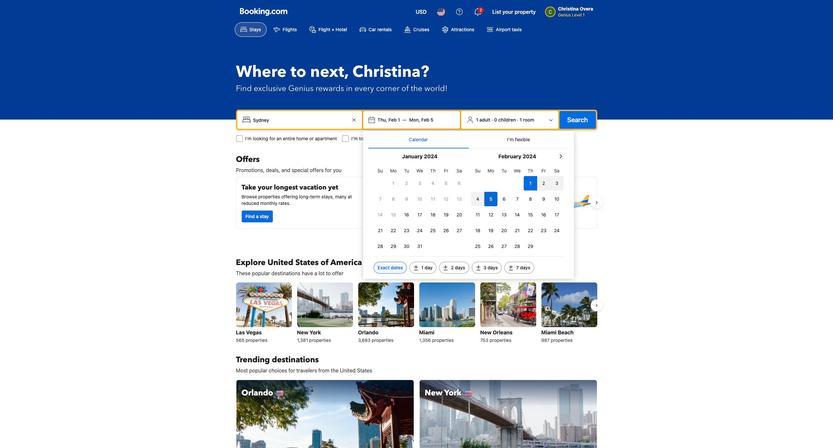 Task type: locate. For each thing, give the bounding box(es) containing it.
17 January 2024 checkbox
[[414, 208, 427, 222]]

13 February 2024 checkbox
[[498, 208, 511, 222]]

19 January 2024 checkbox
[[440, 208, 453, 222]]

1 horizontal spatial grid
[[472, 164, 564, 254]]

27 February 2024 checkbox
[[498, 239, 511, 254]]

cell
[[524, 175, 538, 191], [538, 175, 551, 191], [551, 175, 564, 191], [472, 191, 485, 206], [485, 191, 498, 206]]

6 January 2024 checkbox
[[453, 176, 466, 191]]

1 grid from the left
[[374, 164, 466, 254]]

9 January 2024 checkbox
[[400, 192, 414, 206]]

9 February 2024 checkbox
[[538, 192, 551, 206]]

main content
[[231, 154, 603, 448]]

0 horizontal spatial grid
[[374, 164, 466, 254]]

take your longest vacation yet image
[[368, 182, 409, 223]]

24 January 2024 checkbox
[[414, 223, 427, 238]]

22 January 2024 checkbox
[[387, 223, 400, 238]]

18 February 2024 checkbox
[[472, 223, 485, 238]]

28 January 2024 checkbox
[[374, 239, 387, 254]]

6 February 2024 checkbox
[[498, 192, 511, 206]]

2 January 2024 checkbox
[[400, 176, 414, 191]]

cell up 10 february 2024 option at the top
[[551, 175, 564, 191]]

14 February 2024 checkbox
[[511, 208, 524, 222]]

tab list
[[369, 131, 569, 149]]

11 January 2024 checkbox
[[427, 192, 440, 206]]

region
[[231, 174, 603, 231], [231, 280, 603, 347]]

5 January 2024 checkbox
[[440, 176, 453, 191]]

1 region from the top
[[231, 174, 603, 231]]

20 January 2024 checkbox
[[453, 208, 466, 222]]

26 January 2024 checkbox
[[440, 223, 453, 238]]

15 February 2024 checkbox
[[524, 208, 538, 222]]

booking.com image
[[240, 8, 287, 16]]

grid
[[374, 164, 466, 254], [472, 164, 564, 254]]

4 February 2024 checkbox
[[472, 192, 485, 206]]

12 February 2024 checkbox
[[485, 208, 498, 222]]

1 vertical spatial region
[[231, 280, 603, 347]]

23 February 2024 checkbox
[[538, 223, 551, 238]]

25 February 2024 checkbox
[[472, 239, 485, 254]]

fly away to your dream vacation image
[[551, 182, 592, 223]]

cell up 9 february 2024 checkbox
[[538, 175, 551, 191]]

10 February 2024 checkbox
[[551, 192, 564, 206]]

8 February 2024 checkbox
[[524, 192, 538, 206]]

Where are you going? field
[[251, 114, 350, 126]]

22 February 2024 checkbox
[[524, 223, 538, 238]]

18 January 2024 checkbox
[[427, 208, 440, 222]]

16 January 2024 checkbox
[[400, 208, 414, 222]]

20 February 2024 checkbox
[[498, 223, 511, 238]]

2 region from the top
[[231, 280, 603, 347]]

26 February 2024 checkbox
[[485, 239, 498, 254]]

21 February 2024 checkbox
[[511, 223, 524, 238]]

7 January 2024 checkbox
[[374, 192, 387, 206]]

7 February 2024 checkbox
[[511, 192, 524, 206]]

0 vertical spatial region
[[231, 174, 603, 231]]



Task type: describe. For each thing, give the bounding box(es) containing it.
cell up 12 february 2024 checkbox
[[485, 191, 498, 206]]

4 January 2024 checkbox
[[427, 176, 440, 191]]

1 February 2024 checkbox
[[524, 176, 538, 191]]

13 January 2024 checkbox
[[453, 192, 466, 206]]

11 February 2024 checkbox
[[472, 208, 485, 222]]

2 February 2024 checkbox
[[538, 176, 551, 191]]

19 February 2024 checkbox
[[485, 223, 498, 238]]

cell up 11 february 2024 checkbox in the top of the page
[[472, 191, 485, 206]]

29 January 2024 checkbox
[[387, 239, 400, 254]]

1 January 2024 checkbox
[[387, 176, 400, 191]]

27 January 2024 checkbox
[[453, 223, 466, 238]]

24 February 2024 checkbox
[[551, 223, 564, 238]]

25 January 2024 checkbox
[[427, 223, 440, 238]]

23 January 2024 checkbox
[[400, 223, 414, 238]]

15 January 2024 checkbox
[[387, 208, 400, 222]]

21 January 2024 checkbox
[[374, 223, 387, 238]]

cell up the 8 february 2024 option
[[524, 175, 538, 191]]

3 January 2024 checkbox
[[414, 176, 427, 191]]

5 February 2024 checkbox
[[485, 192, 498, 206]]

14 January 2024 checkbox
[[374, 208, 387, 222]]

31 January 2024 checkbox
[[414, 239, 427, 254]]

30 January 2024 checkbox
[[400, 239, 414, 254]]

28 February 2024 checkbox
[[511, 239, 524, 254]]

12 January 2024 checkbox
[[440, 192, 453, 206]]

3 February 2024 checkbox
[[551, 176, 564, 191]]

17 February 2024 checkbox
[[551, 208, 564, 222]]

16 February 2024 checkbox
[[538, 208, 551, 222]]

2 grid from the left
[[472, 164, 564, 254]]

your account menu christina overa genius level 1 element
[[545, 3, 596, 18]]

8 January 2024 checkbox
[[387, 192, 400, 206]]

29 February 2024 checkbox
[[524, 239, 538, 254]]

10 January 2024 checkbox
[[414, 192, 427, 206]]



Task type: vqa. For each thing, say whether or not it's contained in the screenshot.
'9 January 2024' option
yes



